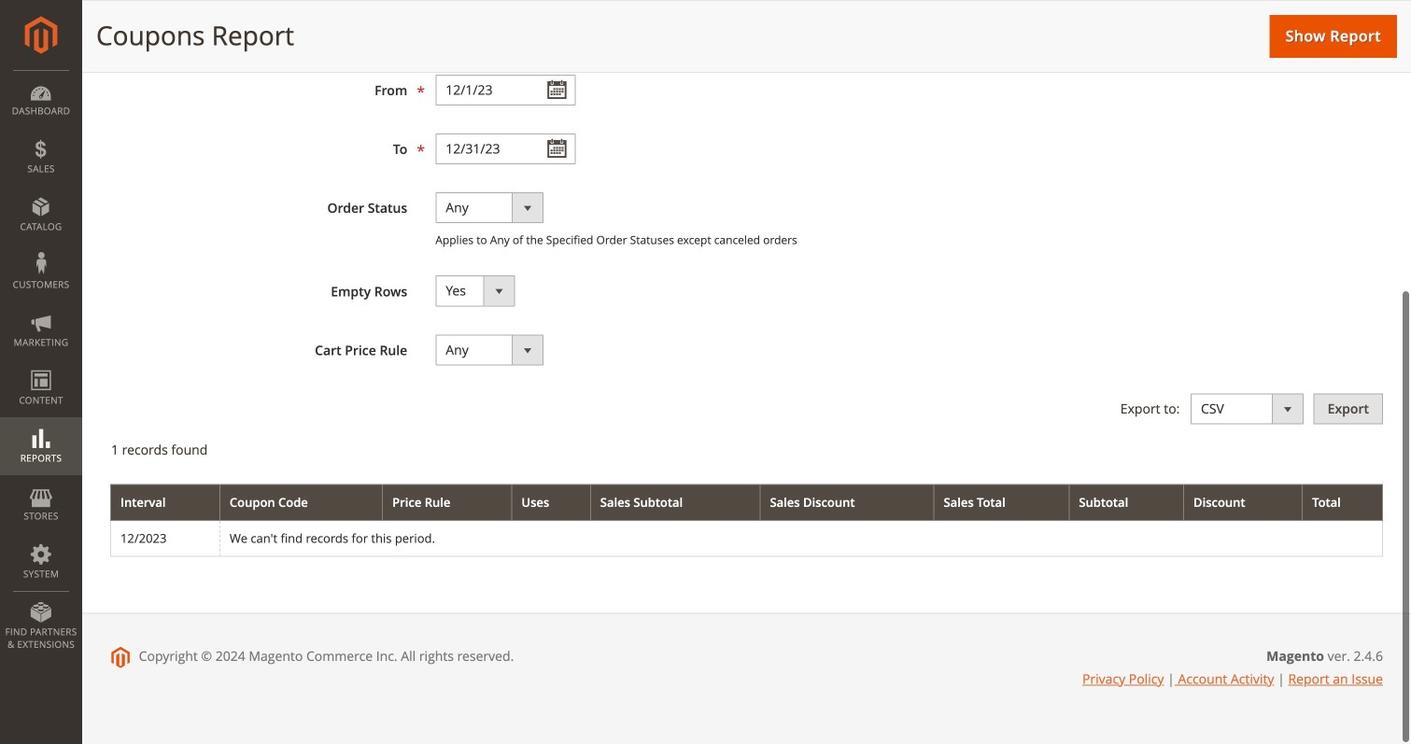 Task type: describe. For each thing, give the bounding box(es) containing it.
magento admin panel image
[[25, 16, 57, 54]]



Task type: locate. For each thing, give the bounding box(es) containing it.
None text field
[[436, 75, 576, 105], [436, 133, 576, 164], [436, 75, 576, 105], [436, 133, 576, 164]]

menu bar
[[0, 70, 82, 661]]



